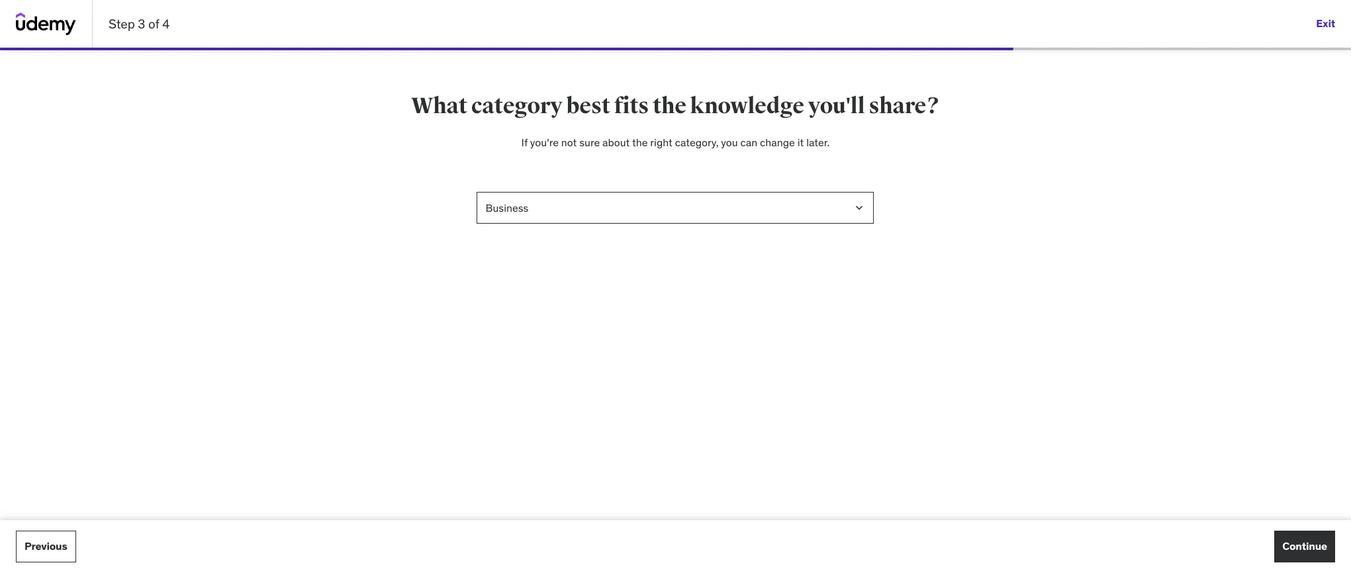 Task type: describe. For each thing, give the bounding box(es) containing it.
change
[[760, 136, 795, 149]]

later.
[[807, 136, 830, 149]]

0 horizontal spatial the
[[632, 136, 648, 149]]

can
[[741, 136, 758, 149]]

continue
[[1283, 540, 1328, 553]]

about
[[603, 136, 630, 149]]

you'll
[[808, 92, 865, 120]]

previous button
[[16, 531, 76, 563]]

exit button
[[1317, 8, 1336, 40]]

it
[[798, 136, 804, 149]]

of
[[148, 16, 159, 32]]

category,
[[675, 136, 719, 149]]

best
[[566, 92, 610, 120]]



Task type: locate. For each thing, give the bounding box(es) containing it.
what
[[411, 92, 467, 120]]

udemy image
[[16, 13, 76, 35]]

step 3 of 4
[[109, 16, 170, 32]]

the left right
[[632, 136, 648, 149]]

exit
[[1317, 17, 1336, 30]]

step
[[109, 16, 135, 32]]

1 horizontal spatial the
[[653, 92, 686, 120]]

not
[[561, 136, 577, 149]]

what category best fits the knowledge you'll share?
[[411, 92, 940, 120]]

you're
[[530, 136, 559, 149]]

previous
[[24, 540, 67, 553]]

3
[[138, 16, 145, 32]]

continue button
[[1275, 531, 1336, 563]]

if you're not sure about the right category, you can change it later.
[[522, 136, 830, 149]]

knowledge
[[690, 92, 804, 120]]

the up if you're not sure about the right category, you can change it later.
[[653, 92, 686, 120]]

the
[[653, 92, 686, 120], [632, 136, 648, 149]]

fits
[[614, 92, 649, 120]]

if
[[522, 136, 528, 149]]

step 3 of 4 element
[[0, 48, 1014, 50]]

0 vertical spatial the
[[653, 92, 686, 120]]

you
[[721, 136, 738, 149]]

category
[[471, 92, 563, 120]]

share?
[[869, 92, 940, 120]]

4
[[162, 16, 170, 32]]

right
[[650, 136, 673, 149]]

1 vertical spatial the
[[632, 136, 648, 149]]

sure
[[580, 136, 600, 149]]



Task type: vqa. For each thing, say whether or not it's contained in the screenshot.
TAB LIST
no



